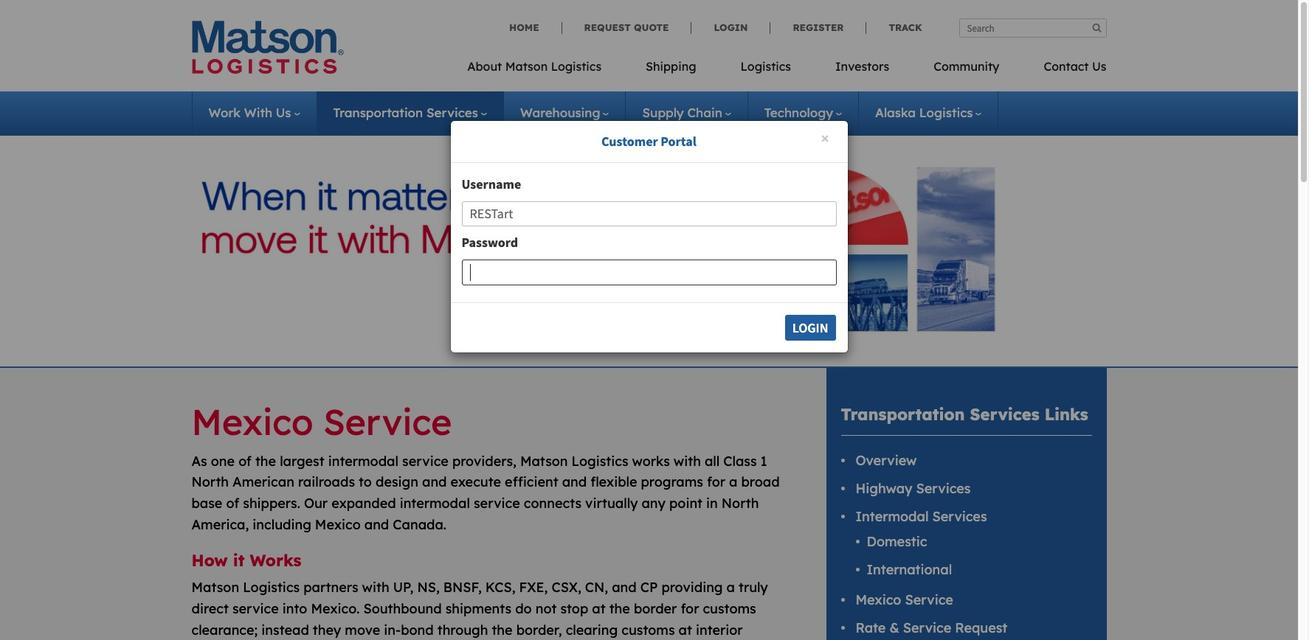 Task type: vqa. For each thing, say whether or not it's contained in the screenshot.
backtop image
no



Task type: locate. For each thing, give the bounding box(es) containing it.
north right in
[[722, 495, 759, 512]]

1 horizontal spatial request
[[955, 620, 1008, 637]]

mexico up one
[[192, 400, 313, 444]]

0 vertical spatial at
[[592, 601, 606, 618]]

2 vertical spatial matson
[[192, 579, 239, 596]]

efficient
[[505, 474, 558, 491]]

2 vertical spatial mexico
[[856, 592, 901, 609]]

1 horizontal spatial intermodal
[[400, 495, 470, 512]]

domestic link
[[867, 533, 927, 550]]

logistics up flexible in the left of the page
[[572, 453, 628, 470]]

the down shipments at the bottom of page
[[492, 622, 513, 639]]

at down cn,
[[592, 601, 606, 618]]

warehousing
[[520, 105, 600, 120]]

1 vertical spatial a
[[727, 579, 735, 596]]

mexico
[[192, 400, 313, 444], [315, 517, 361, 534], [856, 592, 901, 609]]

matson
[[505, 59, 548, 74], [520, 453, 568, 470], [192, 579, 239, 596]]

they
[[313, 622, 341, 639]]

0 vertical spatial with
[[674, 453, 701, 470]]

0 horizontal spatial service
[[232, 601, 279, 618]]

at down the providing
[[679, 622, 692, 639]]

service down 'execute'
[[474, 495, 520, 512]]

contact us link
[[1022, 55, 1107, 85]]

american
[[233, 474, 294, 491]]

for inside matson logistics partners with up, ns, bnsf, kcs, fxe, csx, cn, and cp providing a truly direct service into mexico. southbound shipments do not stop at the border for customs clearance; instead they move in-bond through the border, clearing customs at interi
[[681, 601, 699, 618]]

highway
[[856, 481, 913, 498]]

mexico up rate in the bottom of the page
[[856, 592, 901, 609]]

password
[[462, 234, 518, 251]]

supply
[[642, 105, 684, 120]]

warehousing link
[[520, 105, 609, 120]]

point
[[669, 495, 703, 512]]

highway services
[[856, 481, 971, 498]]

1 horizontal spatial transportation
[[841, 404, 965, 425]]

about
[[467, 59, 502, 74]]

login link
[[691, 21, 770, 34]]

of right one
[[238, 453, 252, 470]]

1 vertical spatial intermodal
[[400, 495, 470, 512]]

1 horizontal spatial mexico service
[[856, 592, 953, 609]]

0 horizontal spatial the
[[255, 453, 276, 470]]

ns,
[[417, 579, 440, 596]]

1 horizontal spatial us
[[1092, 59, 1107, 74]]

1 horizontal spatial at
[[679, 622, 692, 639]]

mexico down our
[[315, 517, 361, 534]]

in-
[[384, 622, 401, 639]]

1 horizontal spatial login
[[792, 319, 828, 336]]

a down 'class'
[[729, 474, 738, 491]]

bond
[[401, 622, 434, 639]]

matson down home
[[505, 59, 548, 74]]

0 horizontal spatial mexico service
[[192, 400, 452, 444]]

supply chain
[[642, 105, 722, 120]]

investors link
[[813, 55, 912, 85]]

with
[[674, 453, 701, 470], [362, 579, 389, 596]]

through
[[437, 622, 488, 639]]

cp
[[640, 579, 658, 596]]

1 vertical spatial service
[[474, 495, 520, 512]]

logistics link
[[719, 55, 813, 85]]

logistics inside matson logistics partners with up, ns, bnsf, kcs, fxe, csx, cn, and cp providing a truly direct service into mexico. southbound shipments do not stop at the border for customs clearance; instead they move in-bond through the border, clearing customs at interi
[[243, 579, 300, 596]]

mexico service
[[192, 400, 452, 444], [856, 592, 953, 609]]

north
[[192, 474, 229, 491], [722, 495, 759, 512]]

matson up "direct"
[[192, 579, 239, 596]]

0 vertical spatial the
[[255, 453, 276, 470]]

service right &
[[903, 620, 952, 637]]

broad
[[741, 474, 780, 491]]

the up clearing
[[609, 601, 630, 618]]

1 vertical spatial the
[[609, 601, 630, 618]]

1 vertical spatial for
[[681, 601, 699, 618]]

0 horizontal spatial intermodal
[[328, 453, 399, 470]]

1 vertical spatial login
[[792, 319, 828, 336]]

intermodal
[[328, 453, 399, 470], [400, 495, 470, 512]]

of up america,
[[226, 495, 239, 512]]

with
[[244, 105, 272, 120]]

matson up efficient
[[520, 453, 568, 470]]

transportation
[[333, 105, 423, 120], [841, 404, 965, 425]]

1 vertical spatial matson
[[520, 453, 568, 470]]

0 vertical spatial north
[[192, 474, 229, 491]]

fxe,
[[519, 579, 548, 596]]

and inside matson logistics partners with up, ns, bnsf, kcs, fxe, csx, cn, and cp providing a truly direct service into mexico. southbound shipments do not stop at the border for customs clearance; instead they move in-bond through the border, clearing customs at interi
[[612, 579, 637, 596]]

1 vertical spatial mexico
[[315, 517, 361, 534]]

rate & service request
[[856, 620, 1008, 637]]

for down "all"
[[707, 474, 726, 491]]

bnsf,
[[443, 579, 482, 596]]

&
[[890, 620, 900, 637]]

shipping
[[646, 59, 696, 74]]

the
[[255, 453, 276, 470], [609, 601, 630, 618], [492, 622, 513, 639]]

1 vertical spatial transportation
[[841, 404, 965, 425]]

0 vertical spatial transportation
[[333, 105, 423, 120]]

1 vertical spatial with
[[362, 579, 389, 596]]

top menu navigation
[[467, 55, 1107, 85]]

with inside matson logistics partners with up, ns, bnsf, kcs, fxe, csx, cn, and cp providing a truly direct service into mexico. southbound shipments do not stop at the border for customs clearance; instead they move in-bond through the border, clearing customs at interi
[[362, 579, 389, 596]]

alaska
[[875, 105, 916, 120]]

1 vertical spatial request
[[955, 620, 1008, 637]]

None search field
[[959, 18, 1107, 38]]

works
[[632, 453, 670, 470]]

transportation for transportation services
[[333, 105, 423, 120]]

1 vertical spatial mexico service
[[856, 592, 953, 609]]

× button
[[821, 128, 829, 148]]

1 vertical spatial us
[[276, 105, 291, 120]]

0 horizontal spatial with
[[362, 579, 389, 596]]

0 vertical spatial us
[[1092, 59, 1107, 74]]

overview link
[[856, 453, 917, 470]]

a
[[729, 474, 738, 491], [727, 579, 735, 596]]

customs
[[703, 601, 756, 618], [622, 622, 675, 639]]

service up rate & service request
[[905, 592, 953, 609]]

0 vertical spatial a
[[729, 474, 738, 491]]

highway services link
[[856, 481, 971, 498]]

mexico inside transportation services links section
[[856, 592, 901, 609]]

2 horizontal spatial mexico
[[856, 592, 901, 609]]

login inside login link
[[714, 21, 748, 33]]

not
[[536, 601, 557, 618]]

services down about
[[427, 105, 478, 120]]

with left "all"
[[674, 453, 701, 470]]

logistics down works
[[243, 579, 300, 596]]

search image
[[1093, 23, 1102, 32]]

1 horizontal spatial customs
[[703, 601, 756, 618]]

alaska services image
[[201, 151, 1097, 348]]

customs down the "border"
[[622, 622, 675, 639]]

mexico service up largest
[[192, 400, 452, 444]]

Password password field
[[462, 260, 837, 286]]

2 horizontal spatial the
[[609, 601, 630, 618]]

in
[[706, 495, 718, 512]]

services down 'highway services'
[[932, 509, 987, 525]]

request
[[584, 21, 631, 33], [955, 620, 1008, 637]]

as
[[192, 453, 207, 470]]

1
[[761, 453, 767, 470]]

register
[[793, 21, 844, 33]]

work
[[208, 105, 241, 120]]

username
[[462, 175, 521, 192]]

1 horizontal spatial for
[[707, 474, 726, 491]]

request quote link
[[561, 21, 691, 34]]

intermodal up to
[[328, 453, 399, 470]]

for inside as one of the largest intermodal service providers, matson logistics works with all class 1 north american railroads to design and execute efficient and flexible programs for a broad base of shippers. our expanded intermodal service connects virtually any point in north america, including mexico and canada.
[[707, 474, 726, 491]]

service up design
[[402, 453, 449, 470]]

2 vertical spatial the
[[492, 622, 513, 639]]

service up "instead"
[[232, 601, 279, 618]]

0 vertical spatial login
[[714, 21, 748, 33]]

services left the links
[[970, 404, 1040, 425]]

intermodal up canada.
[[400, 495, 470, 512]]

technology link
[[764, 105, 842, 120]]

into
[[282, 601, 307, 618]]

intermodal
[[856, 509, 929, 525]]

mexico service link
[[856, 592, 953, 609]]

0 vertical spatial of
[[238, 453, 252, 470]]

for
[[707, 474, 726, 491], [681, 601, 699, 618]]

login for login button
[[792, 319, 828, 336]]

base
[[192, 495, 222, 512]]

domestic
[[867, 533, 927, 550]]

border
[[634, 601, 677, 618]]

matson logistics image
[[192, 21, 344, 74]]

0 vertical spatial mexico
[[192, 400, 313, 444]]

1 horizontal spatial with
[[674, 453, 701, 470]]

with left up,
[[362, 579, 389, 596]]

transportation inside section
[[841, 404, 965, 425]]

csx,
[[552, 579, 581, 596]]

customs down truly
[[703, 601, 756, 618]]

0 horizontal spatial for
[[681, 601, 699, 618]]

works
[[250, 550, 301, 571]]

1 vertical spatial at
[[679, 622, 692, 639]]

international
[[867, 561, 952, 578]]

any
[[642, 495, 666, 512]]

2 vertical spatial service
[[232, 601, 279, 618]]

1 vertical spatial customs
[[622, 622, 675, 639]]

0 horizontal spatial login
[[714, 21, 748, 33]]

the up 'american'
[[255, 453, 276, 470]]

services up intermodal services link
[[916, 481, 971, 498]]

providers,
[[452, 453, 517, 470]]

0 horizontal spatial request
[[584, 21, 631, 33]]

request inside transportation services links section
[[955, 620, 1008, 637]]

and left cp on the bottom of page
[[612, 579, 637, 596]]

1 horizontal spatial service
[[402, 453, 449, 470]]

login inside login button
[[792, 319, 828, 336]]

2 vertical spatial service
[[903, 620, 952, 637]]

us right contact
[[1092, 59, 1107, 74]]

us inside 'contact us' link
[[1092, 59, 1107, 74]]

services
[[427, 105, 478, 120], [970, 404, 1040, 425], [916, 481, 971, 498], [932, 509, 987, 525]]

0 horizontal spatial transportation
[[333, 105, 423, 120]]

us right with
[[276, 105, 291, 120]]

for down the providing
[[681, 601, 699, 618]]

0 vertical spatial service
[[402, 453, 449, 470]]

mexico service up &
[[856, 592, 953, 609]]

login
[[714, 21, 748, 33], [792, 319, 828, 336]]

providing
[[662, 579, 723, 596]]

1 vertical spatial north
[[722, 495, 759, 512]]

us
[[1092, 59, 1107, 74], [276, 105, 291, 120]]

0 vertical spatial for
[[707, 474, 726, 491]]

and up connects
[[562, 474, 587, 491]]

a left truly
[[727, 579, 735, 596]]

north up base on the left bottom of page
[[192, 474, 229, 491]]

1 horizontal spatial mexico
[[315, 517, 361, 534]]

at
[[592, 601, 606, 618], [679, 622, 692, 639]]

service up design
[[323, 400, 452, 444]]

0 horizontal spatial us
[[276, 105, 291, 120]]

0 vertical spatial matson
[[505, 59, 548, 74]]

a inside as one of the largest intermodal service providers, matson logistics works with all class 1 north american railroads to design and execute efficient and flexible programs for a broad base of shippers. our expanded intermodal service connects virtually any point in north america, including mexico and canada.
[[729, 474, 738, 491]]

overview
[[856, 453, 917, 470]]



Task type: describe. For each thing, give the bounding box(es) containing it.
it
[[233, 550, 245, 571]]

0 vertical spatial mexico service
[[192, 400, 452, 444]]

transportation services links section
[[808, 368, 1125, 641]]

work with us
[[208, 105, 291, 120]]

technology
[[764, 105, 833, 120]]

matson inside matson logistics partners with up, ns, bnsf, kcs, fxe, csx, cn, and cp providing a truly direct service into mexico. southbound shipments do not stop at the border for customs clearance; instead they move in-bond through the border, clearing customs at interi
[[192, 579, 239, 596]]

truly
[[739, 579, 768, 596]]

border,
[[516, 622, 562, 639]]

a inside matson logistics partners with up, ns, bnsf, kcs, fxe, csx, cn, and cp providing a truly direct service into mexico. southbound shipments do not stop at the border for customs clearance; instead they move in-bond through the border, clearing customs at interi
[[727, 579, 735, 596]]

connects
[[524, 495, 582, 512]]

logistics inside as one of the largest intermodal service providers, matson logistics works with all class 1 north american railroads to design and execute efficient and flexible programs for a broad base of shippers. our expanded intermodal service connects virtually any point in north america, including mexico and canada.
[[572, 453, 628, 470]]

alaska logistics link
[[875, 105, 982, 120]]

home
[[509, 21, 539, 33]]

how it works
[[192, 550, 301, 571]]

to
[[359, 474, 372, 491]]

mexico.
[[311, 601, 360, 618]]

matson inside top menu navigation
[[505, 59, 548, 74]]

move
[[345, 622, 380, 639]]

railroads
[[298, 474, 355, 491]]

shipping link
[[624, 55, 719, 85]]

with inside as one of the largest intermodal service providers, matson logistics works with all class 1 north american railroads to design and execute efficient and flexible programs for a broad base of shippers. our expanded intermodal service connects virtually any point in north america, including mexico and canada.
[[674, 453, 701, 470]]

services for transportation services
[[427, 105, 478, 120]]

logistics up warehousing link
[[551, 59, 602, 74]]

and right design
[[422, 474, 447, 491]]

logistics down login link
[[741, 59, 791, 74]]

contact
[[1044, 59, 1089, 74]]

virtually
[[585, 495, 638, 512]]

rate & service request link
[[856, 620, 1008, 637]]

0 horizontal spatial customs
[[622, 622, 675, 639]]

links
[[1045, 404, 1088, 425]]

the inside as one of the largest intermodal service providers, matson logistics works with all class 1 north american railroads to design and execute efficient and flexible programs for a broad base of shippers. our expanded intermodal service connects virtually any point in north america, including mexico and canada.
[[255, 453, 276, 470]]

customer
[[602, 133, 658, 150]]

partners
[[303, 579, 358, 596]]

shipments
[[446, 601, 512, 618]]

1 vertical spatial service
[[905, 592, 953, 609]]

1 horizontal spatial the
[[492, 622, 513, 639]]

largest
[[280, 453, 324, 470]]

canada.
[[393, 517, 446, 534]]

southbound
[[363, 601, 442, 618]]

kcs,
[[486, 579, 515, 596]]

transportation for transportation services links
[[841, 404, 965, 425]]

service inside matson logistics partners with up, ns, bnsf, kcs, fxe, csx, cn, and cp providing a truly direct service into mexico. southbound shipments do not stop at the border for customs clearance; instead they move in-bond through the border, clearing customs at interi
[[232, 601, 279, 618]]

services for highway services
[[916, 481, 971, 498]]

stop
[[560, 601, 588, 618]]

alaska logistics
[[875, 105, 973, 120]]

0 horizontal spatial at
[[592, 601, 606, 618]]

execute
[[451, 474, 501, 491]]

all
[[705, 453, 720, 470]]

mexico service inside transportation services links section
[[856, 592, 953, 609]]

services for intermodal services
[[932, 509, 987, 525]]

design
[[376, 474, 418, 491]]

request quote
[[584, 21, 669, 33]]

login for login link
[[714, 21, 748, 33]]

international link
[[867, 561, 952, 578]]

quote
[[634, 21, 669, 33]]

1 vertical spatial of
[[226, 495, 239, 512]]

community
[[934, 59, 1000, 74]]

intermodal services link
[[856, 509, 987, 525]]

supply chain link
[[642, 105, 731, 120]]

0 horizontal spatial north
[[192, 474, 229, 491]]

intermodal services
[[856, 509, 987, 525]]

about matson logistics link
[[467, 55, 624, 85]]

transportation services
[[333, 105, 478, 120]]

logistics down community link
[[919, 105, 973, 120]]

×
[[821, 128, 829, 148]]

as one of the largest intermodal service providers, matson logistics works with all class 1 north american railroads to design and execute efficient and flexible programs for a broad base of shippers. our expanded intermodal service connects virtually any point in north america, including mexico and canada.
[[192, 453, 780, 534]]

0 vertical spatial request
[[584, 21, 631, 33]]

about matson logistics
[[467, 59, 602, 74]]

transportation services links
[[841, 404, 1088, 425]]

1 horizontal spatial north
[[722, 495, 759, 512]]

Search search field
[[959, 18, 1107, 38]]

0 vertical spatial service
[[323, 400, 452, 444]]

community link
[[912, 55, 1022, 85]]

login button
[[784, 314, 837, 342]]

0 horizontal spatial mexico
[[192, 400, 313, 444]]

contact us
[[1044, 59, 1107, 74]]

direct
[[192, 601, 229, 618]]

up,
[[393, 579, 414, 596]]

shippers.
[[243, 495, 300, 512]]

transportation services link
[[333, 105, 487, 120]]

0 vertical spatial customs
[[703, 601, 756, 618]]

clearance;
[[192, 622, 258, 639]]

matson logistics partners with up, ns, bnsf, kcs, fxe, csx, cn, and cp providing a truly direct service into mexico. southbound shipments do not stop at the border for customs clearance; instead they move in-bond through the border, clearing customs at interi
[[192, 579, 768, 641]]

one
[[211, 453, 235, 470]]

2 horizontal spatial service
[[474, 495, 520, 512]]

investors
[[835, 59, 889, 74]]

america,
[[192, 517, 249, 534]]

including
[[253, 517, 311, 534]]

Username text field
[[462, 201, 837, 227]]

class
[[724, 453, 757, 470]]

portal
[[661, 133, 697, 150]]

how
[[192, 550, 228, 571]]

clearing
[[566, 622, 618, 639]]

services for transportation services links
[[970, 404, 1040, 425]]

chain
[[687, 105, 722, 120]]

mexico inside as one of the largest intermodal service providers, matson logistics works with all class 1 north american railroads to design and execute efficient and flexible programs for a broad base of shippers. our expanded intermodal service connects virtually any point in north america, including mexico and canada.
[[315, 517, 361, 534]]

and down expanded
[[364, 517, 389, 534]]

0 vertical spatial intermodal
[[328, 453, 399, 470]]

matson inside as one of the largest intermodal service providers, matson logistics works with all class 1 north american railroads to design and execute efficient and flexible programs for a broad base of shippers. our expanded intermodal service connects virtually any point in north america, including mexico and canada.
[[520, 453, 568, 470]]

rate
[[856, 620, 886, 637]]

expanded
[[331, 495, 396, 512]]



